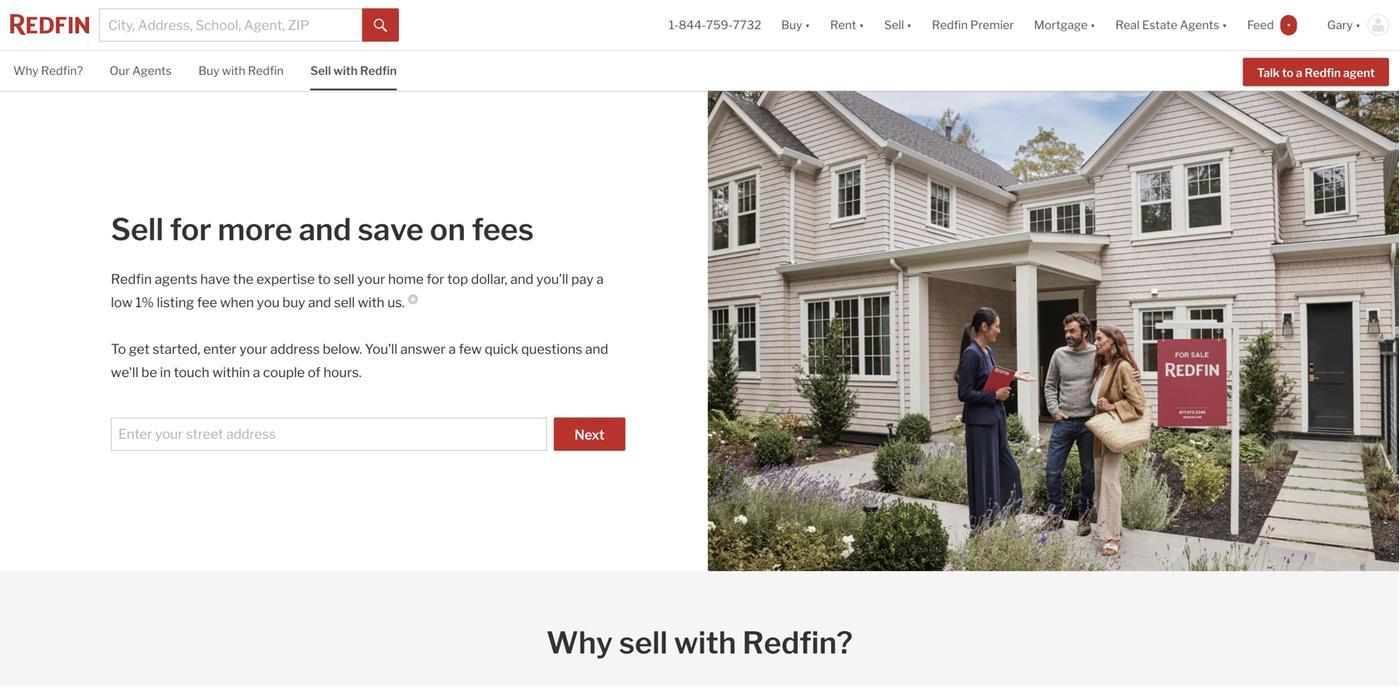 Task type: vqa. For each thing, say whether or not it's contained in the screenshot.
the why
yes



Task type: locate. For each thing, give the bounding box(es) containing it.
and right questions
[[585, 341, 608, 357]]

1 vertical spatial for
[[427, 271, 444, 287]]

your
[[357, 271, 385, 287], [240, 341, 267, 357]]

▾ for buy ▾
[[805, 18, 810, 32]]

buy down city, address, school, agent, zip search box
[[198, 64, 220, 78]]

•
[[1287, 19, 1291, 31]]

you'll
[[536, 271, 568, 287]]

below.
[[323, 341, 362, 357]]

to inside button
[[1282, 66, 1294, 80]]

when
[[220, 294, 254, 311]]

redfin down city, address, school, agent, zip search box
[[248, 64, 284, 78]]

and right buy
[[308, 294, 331, 311]]

top
[[447, 271, 468, 287]]

▾ for rent ▾
[[859, 18, 864, 32]]

1 horizontal spatial to
[[1282, 66, 1294, 80]]

agents
[[1180, 18, 1220, 32], [132, 64, 172, 78]]

▾
[[805, 18, 810, 32], [859, 18, 864, 32], [907, 18, 912, 32], [1090, 18, 1096, 32], [1222, 18, 1228, 32], [1356, 18, 1361, 32]]

a
[[1296, 66, 1303, 80], [597, 271, 604, 287], [449, 341, 456, 357], [253, 364, 260, 381]]

buy right 7732
[[781, 18, 802, 32]]

agents right our
[[132, 64, 172, 78]]

2 ▾ from the left
[[859, 18, 864, 32]]

buy with redfin
[[198, 64, 284, 78]]

0 vertical spatial buy
[[781, 18, 802, 32]]

sell ▾
[[884, 18, 912, 32]]

0 vertical spatial agents
[[1180, 18, 1220, 32]]

759-
[[706, 18, 733, 32]]

agent
[[1343, 66, 1375, 80]]

sell inside dropdown button
[[884, 18, 904, 32]]

rent
[[830, 18, 857, 32]]

redfin left agent
[[1305, 66, 1341, 80]]

0 horizontal spatial sell
[[111, 211, 164, 248]]

your left the home
[[357, 271, 385, 287]]

in
[[160, 364, 171, 381]]

why for why redfin?
[[13, 64, 39, 78]]

0 vertical spatial for
[[170, 211, 211, 248]]

0 horizontal spatial your
[[240, 341, 267, 357]]

redfin?
[[41, 64, 83, 78], [743, 625, 853, 661]]

for up agents at the left
[[170, 211, 211, 248]]

0 vertical spatial your
[[357, 271, 385, 287]]

with
[[222, 64, 245, 78], [333, 64, 358, 78], [358, 294, 385, 311], [674, 625, 736, 661]]

0 vertical spatial redfin?
[[41, 64, 83, 78]]

mortgage ▾ button
[[1034, 0, 1096, 50]]

▾ right rent ▾
[[907, 18, 912, 32]]

1%
[[135, 294, 154, 311]]

next button
[[554, 418, 625, 451]]

why for why sell with redfin?
[[546, 625, 613, 661]]

redfin agents have the expertise to sell your home for top dollar, and you'll pay a low 1% listing fee when you buy and sell with us.
[[111, 271, 604, 311]]

for
[[170, 211, 211, 248], [427, 271, 444, 287]]

2 vertical spatial sell
[[111, 211, 164, 248]]

listing
[[157, 294, 194, 311]]

redfin up low
[[111, 271, 152, 287]]

a right pay
[[597, 271, 604, 287]]

0 horizontal spatial redfin?
[[41, 64, 83, 78]]

rent ▾ button
[[830, 0, 864, 50]]

our agents
[[110, 64, 172, 78]]

our agents link
[[110, 51, 172, 89]]

1 horizontal spatial buy
[[781, 18, 802, 32]]

to
[[1282, 66, 1294, 80], [318, 271, 331, 287]]

0 vertical spatial why
[[13, 64, 39, 78]]

sell ▾ button
[[874, 0, 922, 50]]

agents right estate
[[1180, 18, 1220, 32]]

a left the few
[[449, 341, 456, 357]]

▾ right "gary"
[[1356, 18, 1361, 32]]

844-
[[679, 18, 706, 32]]

0 horizontal spatial buy
[[198, 64, 220, 78]]

gary
[[1327, 18, 1353, 32]]

why
[[13, 64, 39, 78], [546, 625, 613, 661]]

redfin left the premier
[[932, 18, 968, 32]]

2 horizontal spatial sell
[[884, 18, 904, 32]]

buy
[[781, 18, 802, 32], [198, 64, 220, 78]]

real estate agents ▾ link
[[1116, 0, 1228, 50]]

1 horizontal spatial for
[[427, 271, 444, 287]]

5 ▾ from the left
[[1222, 18, 1228, 32]]

▾ left the feed
[[1222, 18, 1228, 32]]

sell
[[334, 271, 355, 287], [334, 294, 355, 311], [619, 625, 668, 661]]

4 ▾ from the left
[[1090, 18, 1096, 32]]

buy ▾ button
[[781, 0, 810, 50]]

1 horizontal spatial sell
[[310, 64, 331, 78]]

0 horizontal spatial agents
[[132, 64, 172, 78]]

started,
[[153, 341, 200, 357]]

1-844-759-7732 link
[[669, 18, 761, 32]]

3 ▾ from the left
[[907, 18, 912, 32]]

0 vertical spatial sell
[[884, 18, 904, 32]]

1 vertical spatial redfin?
[[743, 625, 853, 661]]

buy with redfin link
[[198, 51, 284, 89]]

1 vertical spatial buy
[[198, 64, 220, 78]]

▾ left rent
[[805, 18, 810, 32]]

▾ right mortgage
[[1090, 18, 1096, 32]]

hours.
[[323, 364, 362, 381]]

your inside the redfin agents have the expertise to sell your home for top dollar, and you'll pay a low 1% listing fee when you buy and sell with us.
[[357, 271, 385, 287]]

1 horizontal spatial why
[[546, 625, 613, 661]]

a right within
[[253, 364, 260, 381]]

enter
[[203, 341, 237, 357]]

sell right rent ▾
[[884, 18, 904, 32]]

1 horizontal spatial your
[[357, 271, 385, 287]]

to right talk
[[1282, 66, 1294, 80]]

on
[[430, 211, 466, 248]]

City, Address, School, Agent, ZIP search field
[[99, 8, 362, 42]]

1 horizontal spatial agents
[[1180, 18, 1220, 32]]

get
[[129, 341, 150, 357]]

mortgage
[[1034, 18, 1088, 32]]

▾ right rent
[[859, 18, 864, 32]]

sell up agents at the left
[[111, 211, 164, 248]]

answer
[[400, 341, 446, 357]]

real estate agents ▾ button
[[1106, 0, 1238, 50]]

a right talk
[[1296, 66, 1303, 80]]

0 horizontal spatial to
[[318, 271, 331, 287]]

0 horizontal spatial why
[[13, 64, 39, 78]]

rent ▾ button
[[820, 0, 874, 50]]

to right expertise
[[318, 271, 331, 287]]

buy inside buy ▾ dropdown button
[[781, 18, 802, 32]]

to
[[111, 341, 126, 357]]

your up within
[[240, 341, 267, 357]]

1 vertical spatial sell
[[310, 64, 331, 78]]

1 ▾ from the left
[[805, 18, 810, 32]]

1 vertical spatial to
[[318, 271, 331, 287]]

1 vertical spatial agents
[[132, 64, 172, 78]]

1 vertical spatial why
[[546, 625, 613, 661]]

why redfin?
[[13, 64, 83, 78]]

1 vertical spatial your
[[240, 341, 267, 357]]

0 vertical spatial to
[[1282, 66, 1294, 80]]

for left top
[[427, 271, 444, 287]]

sell
[[884, 18, 904, 32], [310, 64, 331, 78], [111, 211, 164, 248]]

redfin
[[932, 18, 968, 32], [248, 64, 284, 78], [360, 64, 397, 78], [1305, 66, 1341, 80], [111, 271, 152, 287]]

buy inside "link"
[[198, 64, 220, 78]]

6 ▾ from the left
[[1356, 18, 1361, 32]]

0 horizontal spatial for
[[170, 211, 211, 248]]

sell right the buy with redfin
[[310, 64, 331, 78]]

buy for buy with redfin
[[198, 64, 220, 78]]



Task type: describe. For each thing, give the bounding box(es) containing it.
and left you'll
[[510, 271, 534, 287]]

buy ▾
[[781, 18, 810, 32]]

you'll
[[365, 341, 398, 357]]

and up expertise
[[299, 211, 351, 248]]

with inside "link"
[[222, 64, 245, 78]]

sell with redfin link
[[310, 51, 397, 89]]

1 horizontal spatial redfin?
[[743, 625, 853, 661]]

why redfin? link
[[13, 51, 83, 89]]

low
[[111, 294, 133, 311]]

expertise
[[256, 271, 315, 287]]

have
[[200, 271, 230, 287]]

7732
[[733, 18, 761, 32]]

agents inside "link"
[[132, 64, 172, 78]]

redfin down submit search image
[[360, 64, 397, 78]]

home
[[388, 271, 424, 287]]

disclaimer image
[[408, 294, 418, 304]]

you
[[257, 294, 280, 311]]

few
[[459, 341, 482, 357]]

buy ▾ button
[[771, 0, 820, 50]]

real
[[1116, 18, 1140, 32]]

buy for buy ▾
[[781, 18, 802, 32]]

1-844-759-7732
[[669, 18, 761, 32]]

to inside the redfin agents have the expertise to sell your home for top dollar, and you'll pay a low 1% listing fee when you buy and sell with us.
[[318, 271, 331, 287]]

feed
[[1247, 18, 1274, 32]]

▾ for gary ▾
[[1356, 18, 1361, 32]]

0 vertical spatial sell
[[334, 271, 355, 287]]

▾ for mortgage ▾
[[1090, 18, 1096, 32]]

1 vertical spatial sell
[[334, 294, 355, 311]]

rent ▾
[[830, 18, 864, 32]]

redfin inside "link"
[[248, 64, 284, 78]]

submit search image
[[374, 19, 387, 32]]

sell for sell with redfin
[[310, 64, 331, 78]]

redfin premier
[[932, 18, 1014, 32]]

mortgage ▾ button
[[1024, 0, 1106, 50]]

a inside button
[[1296, 66, 1303, 80]]

1-
[[669, 18, 679, 32]]

and inside to get started, enter your address below. you'll answer a few quick questions and we'll be in touch within a couple of hours.
[[585, 341, 608, 357]]

sell for sell for more and save on fees
[[111, 211, 164, 248]]

fee
[[197, 294, 217, 311]]

to get started, enter your address below. you'll answer a few quick questions and we'll be in touch within a couple of hours.
[[111, 341, 608, 381]]

be
[[141, 364, 157, 381]]

▾ inside 'link'
[[1222, 18, 1228, 32]]

agents
[[155, 271, 197, 287]]

▾ for sell ▾
[[907, 18, 912, 32]]

pay
[[571, 271, 594, 287]]

talk to a redfin agent
[[1257, 66, 1375, 80]]

with inside the redfin agents have the expertise to sell your home for top dollar, and you'll pay a low 1% listing fee when you buy and sell with us.
[[358, 294, 385, 311]]

sell with redfin
[[310, 64, 397, 78]]

dollar,
[[471, 271, 508, 287]]

sell for sell ▾
[[884, 18, 904, 32]]

our
[[110, 64, 130, 78]]

talk
[[1257, 66, 1280, 80]]

your inside to get started, enter your address below. you'll answer a few quick questions and we'll be in touch within a couple of hours.
[[240, 341, 267, 357]]

save
[[358, 211, 424, 248]]

the
[[233, 271, 254, 287]]

redfin premier button
[[922, 0, 1024, 50]]

of
[[308, 364, 321, 381]]

an agent with customers in front of a redfin listing sign image
[[708, 91, 1399, 571]]

address
[[270, 341, 320, 357]]

why sell with redfin?
[[546, 625, 853, 661]]

real estate agents ▾
[[1116, 18, 1228, 32]]

estate
[[1142, 18, 1178, 32]]

redfin inside the redfin agents have the expertise to sell your home for top dollar, and you'll pay a low 1% listing fee when you buy and sell with us.
[[111, 271, 152, 287]]

agents inside 'link'
[[1180, 18, 1220, 32]]

gary ▾
[[1327, 18, 1361, 32]]

2 vertical spatial sell
[[619, 625, 668, 661]]

buy
[[283, 294, 305, 311]]

sell ▾ button
[[884, 0, 912, 50]]

more
[[218, 211, 293, 248]]

next
[[575, 427, 605, 443]]

fees
[[472, 211, 534, 248]]

couple
[[263, 364, 305, 381]]

talk to a redfin agent button
[[1243, 58, 1389, 86]]

quick
[[485, 341, 518, 357]]

we'll
[[111, 364, 139, 381]]

within
[[212, 364, 250, 381]]

a inside the redfin agents have the expertise to sell your home for top dollar, and you'll pay a low 1% listing fee when you buy and sell with us.
[[597, 271, 604, 287]]

questions
[[521, 341, 582, 357]]

Enter your street address search field
[[111, 418, 547, 451]]

sell for more and save on fees
[[111, 211, 534, 248]]

premier
[[970, 18, 1014, 32]]

mortgage ▾
[[1034, 18, 1096, 32]]

touch
[[174, 364, 209, 381]]

us.
[[387, 294, 405, 311]]

for inside the redfin agents have the expertise to sell your home for top dollar, and you'll pay a low 1% listing fee when you buy and sell with us.
[[427, 271, 444, 287]]



